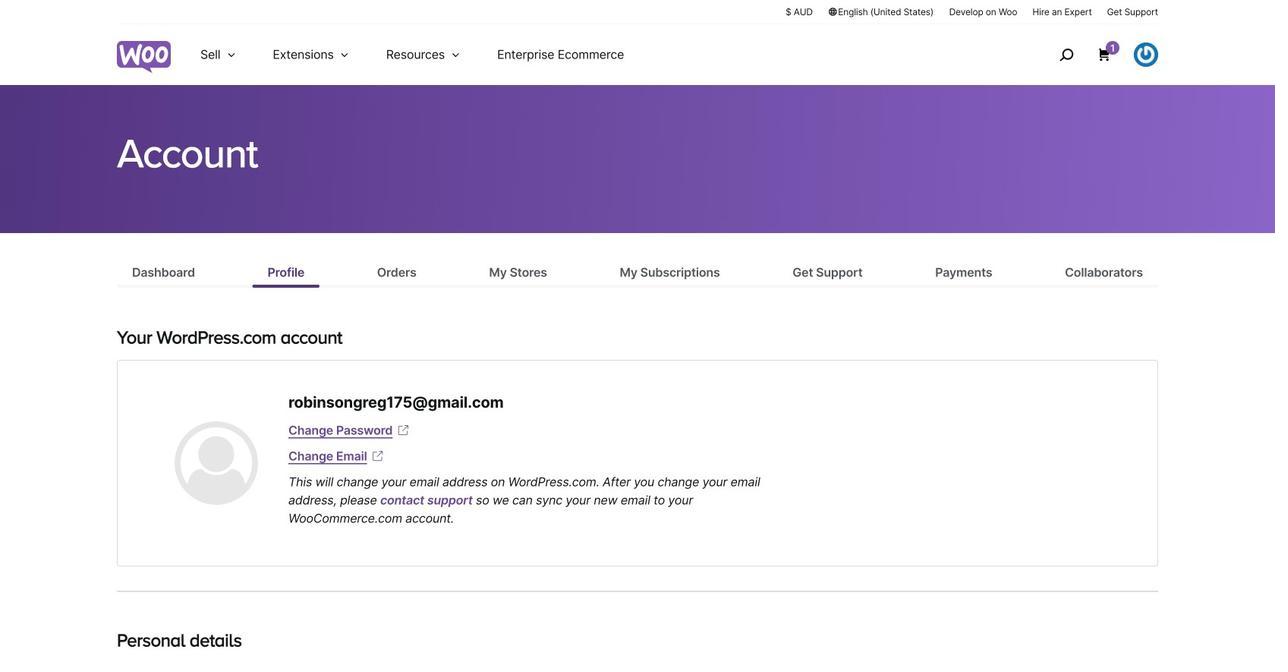 Task type: describe. For each thing, give the bounding box(es) containing it.
external link image
[[396, 423, 411, 438]]

search image
[[1055, 43, 1079, 67]]



Task type: locate. For each thing, give the bounding box(es) containing it.
open account menu image
[[1135, 43, 1159, 67]]

gravatar image image
[[175, 421, 258, 505]]

service navigation menu element
[[1027, 30, 1159, 79]]

external link image
[[370, 449, 385, 464]]



